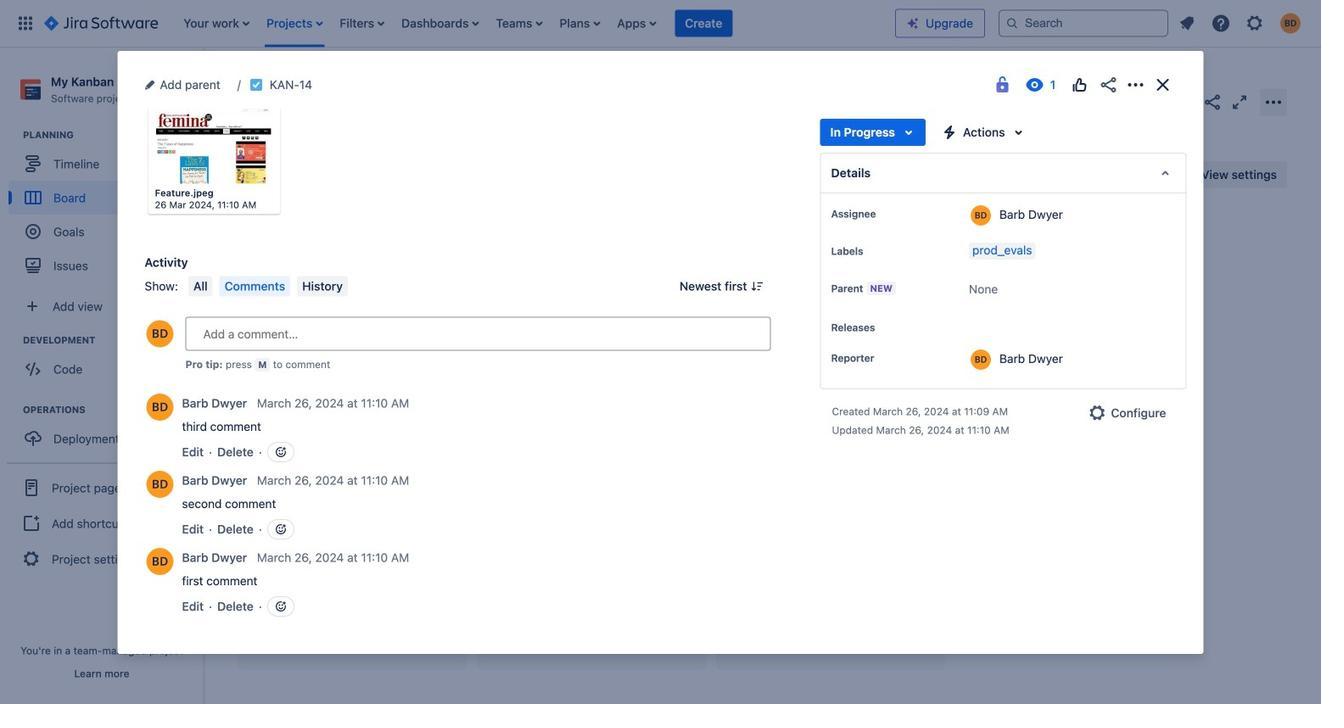 Task type: locate. For each thing, give the bounding box(es) containing it.
1 vertical spatial add reaction image
[[274, 600, 288, 614]]

banner
[[0, 0, 1322, 48]]

0 vertical spatial add reaction image
[[274, 523, 288, 536]]

vote options: no one has voted for this issue yet. image
[[1070, 75, 1090, 95]]

assignee pin to top. only you can see pinned fields. image
[[880, 207, 893, 221]]

1 horizontal spatial list
[[1172, 8, 1311, 39]]

jira software image
[[44, 13, 158, 34], [44, 13, 158, 34]]

group
[[8, 128, 203, 288], [8, 334, 203, 391], [8, 403, 203, 461], [7, 463, 197, 583]]

0 vertical spatial heading
[[23, 128, 203, 142]]

download image
[[224, 116, 244, 136]]

3 heading from the top
[[23, 403, 203, 417]]

Search field
[[999, 10, 1169, 37]]

copy link to comment image
[[413, 396, 426, 409]]

2 vertical spatial heading
[[23, 403, 203, 417]]

1 copy link to comment image from the top
[[413, 473, 426, 486]]

more image
[[253, 116, 273, 136]]

menu bar
[[185, 276, 351, 297]]

3 list item from the left
[[335, 0, 390, 47]]

add reaction image
[[274, 446, 288, 459]]

list item
[[178, 0, 255, 47], [261, 0, 328, 47], [335, 0, 390, 47], [396, 0, 484, 47], [491, 0, 548, 47], [555, 0, 605, 47], [612, 0, 662, 47], [675, 0, 733, 47]]

labels pin to top. only you can see pinned fields. image
[[867, 244, 881, 258]]

None search field
[[999, 10, 1169, 37]]

5 list item from the left
[[491, 0, 548, 47]]

2 add reaction image from the top
[[274, 600, 288, 614]]

dialog
[[118, 0, 1204, 654]]

8 list item from the left
[[675, 0, 733, 47]]

1 vertical spatial heading
[[23, 334, 203, 347]]

reporter pin to top. only you can see pinned fields. image
[[878, 351, 892, 365]]

copy link to comment image
[[413, 473, 426, 486], [413, 550, 426, 564]]

1 vertical spatial copy link to comment image
[[413, 550, 426, 564]]

more information about barb dwyer image
[[971, 205, 991, 226], [146, 394, 174, 421], [146, 471, 174, 498], [146, 548, 174, 575]]

add reaction image
[[274, 523, 288, 536], [274, 600, 288, 614]]

copy link to comment image for first add reaction image from the bottom of the page
[[413, 550, 426, 564]]

0 horizontal spatial list
[[175, 0, 895, 47]]

close image
[[1153, 75, 1173, 95]]

heading
[[23, 128, 203, 142], [23, 334, 203, 347], [23, 403, 203, 417]]

list
[[175, 0, 895, 47], [1172, 8, 1311, 39]]

copy link to issue image
[[309, 77, 323, 91]]

1 list item from the left
[[178, 0, 255, 47]]

2 copy link to comment image from the top
[[413, 550, 426, 564]]

0 vertical spatial copy link to comment image
[[413, 473, 426, 486]]



Task type: vqa. For each thing, say whether or not it's contained in the screenshot.
Create Issue Image associated with In Progress "element"
no



Task type: describe. For each thing, give the bounding box(es) containing it.
2 heading from the top
[[23, 334, 203, 347]]

7 list item from the left
[[612, 0, 662, 47]]

6 list item from the left
[[555, 0, 605, 47]]

Add a comment… field
[[185, 317, 771, 351]]

2 list item from the left
[[261, 0, 328, 47]]

enter full screen image
[[1230, 92, 1250, 112]]

4 list item from the left
[[396, 0, 484, 47]]

more information about barb dwyer image
[[971, 350, 991, 370]]

details element
[[820, 153, 1187, 194]]

goal image
[[25, 224, 41, 240]]

Search this board text field
[[239, 160, 318, 190]]

1 heading from the top
[[23, 128, 203, 142]]

1 add reaction image from the top
[[274, 523, 288, 536]]

sidebar element
[[0, 48, 204, 704]]

primary element
[[10, 0, 895, 47]]

search image
[[1006, 17, 1019, 30]]

copy link to comment image for 1st add reaction image from the top
[[413, 473, 426, 486]]

actions image
[[1126, 75, 1146, 95]]

task image
[[249, 78, 263, 92]]



